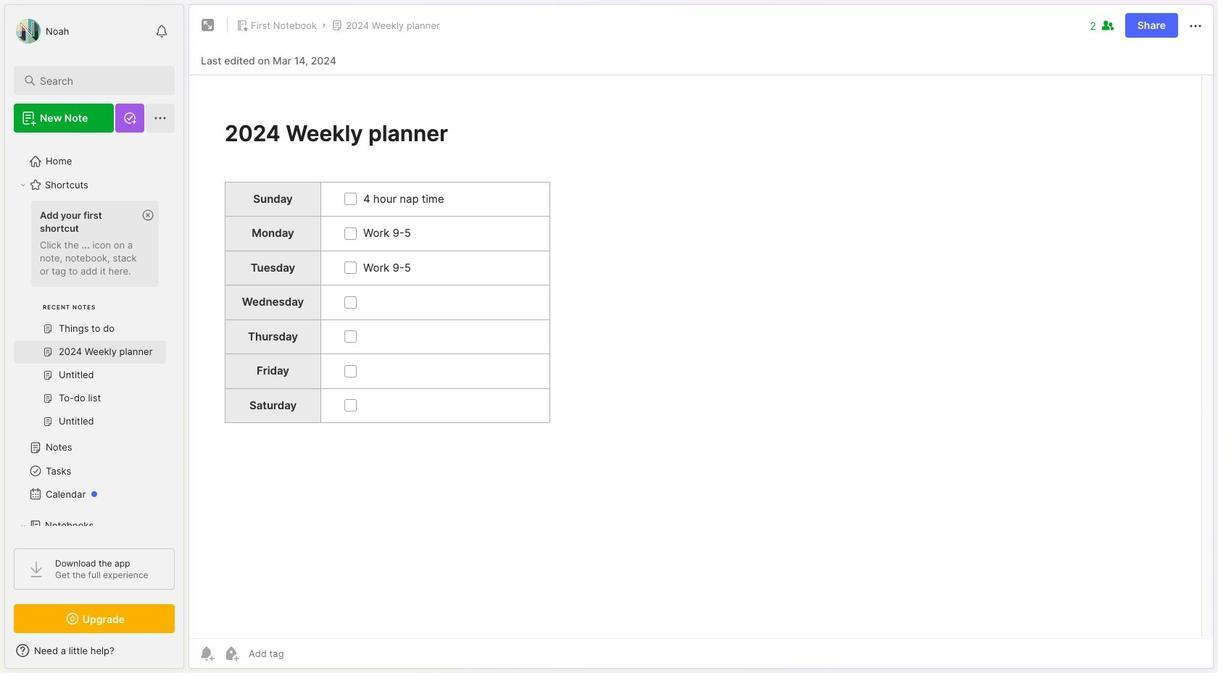 Task type: locate. For each thing, give the bounding box(es) containing it.
tree
[[5, 141, 183, 663]]

Account field
[[14, 17, 69, 46]]

None search field
[[40, 72, 162, 89]]

Search text field
[[40, 74, 162, 88]]

expand note image
[[199, 17, 217, 34]]

main element
[[0, 0, 189, 674]]

more actions image
[[1187, 17, 1204, 35]]

add a reminder image
[[198, 645, 215, 663]]

WHAT'S NEW field
[[5, 640, 183, 663]]

expand notebooks image
[[19, 522, 28, 531]]

group
[[14, 197, 166, 442]]

group inside the main element
[[14, 197, 166, 442]]

none search field inside the main element
[[40, 72, 162, 89]]



Task type: describe. For each thing, give the bounding box(es) containing it.
tree inside the main element
[[5, 141, 183, 663]]

click to collapse image
[[183, 647, 194, 664]]

note window element
[[189, 4, 1214, 673]]

Add tag field
[[247, 648, 357, 661]]

add tag image
[[223, 645, 240, 663]]

More actions field
[[1187, 16, 1204, 35]]

Note Editor text field
[[189, 75, 1213, 639]]



Task type: vqa. For each thing, say whether or not it's contained in the screenshot.
"search box" within MAIN 'element'
yes



